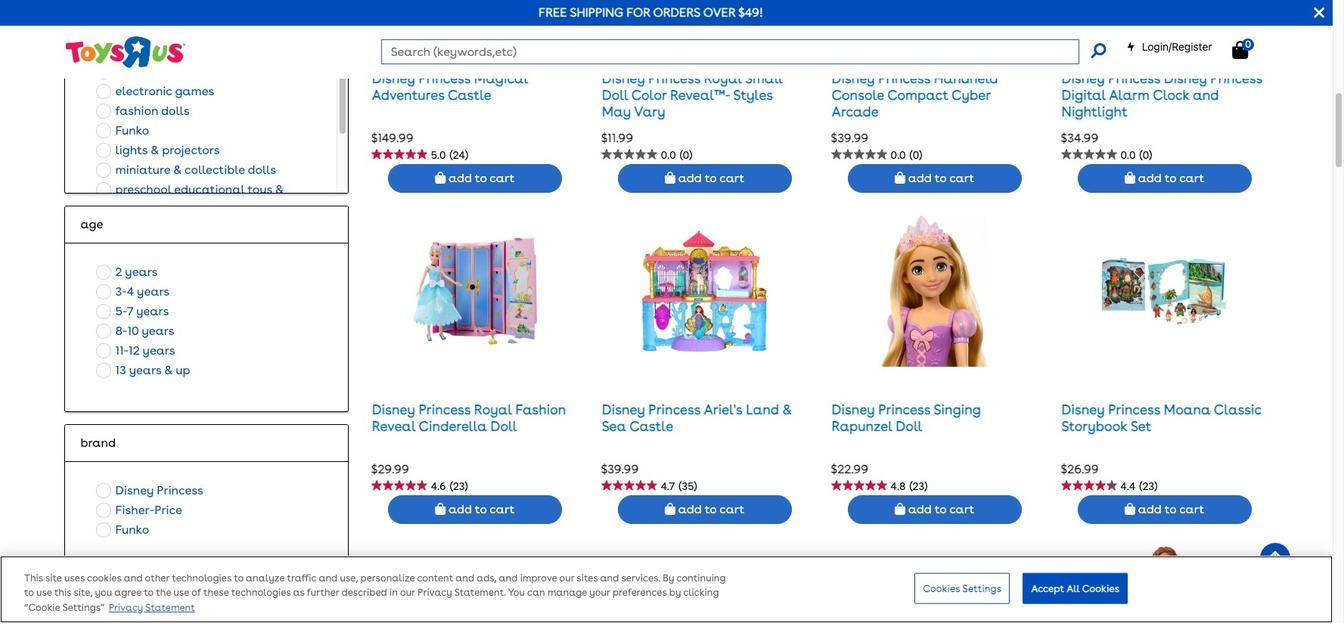 Task type: locate. For each thing, give the bounding box(es) containing it.
1 vertical spatial funko
[[115, 523, 149, 537]]

1 vertical spatial up
[[176, 363, 190, 378]]

royal down enter keyword or item no. search box
[[704, 71, 742, 87]]

disney up the color
[[602, 71, 645, 87]]

ads,
[[477, 573, 497, 584]]

doll for disney princess royal small doll color reveal™- styles may vary
[[602, 87, 628, 103]]

styles
[[734, 87, 773, 103]]

toys inside educational toys & activities 'button'
[[189, 64, 214, 79]]

0 vertical spatial educational
[[115, 64, 186, 79]]

shopping bag image down 4.7
[[665, 503, 676, 515]]

(0) down disney princess handheld console compact cyber arcade link at the top right
[[910, 149, 923, 161]]

shopping bag image for disney princess ariel's land & sea castle
[[665, 503, 676, 515]]

& inside 'button'
[[216, 64, 225, 79]]

years up "13 years & up"
[[143, 344, 175, 358]]

0 vertical spatial technologies
[[172, 573, 232, 584]]

1 horizontal spatial privacy
[[418, 588, 452, 599]]

0.0
[[661, 149, 676, 161], [891, 149, 906, 161], [1121, 149, 1136, 161]]

2 horizontal spatial shopping bag image
[[1125, 503, 1136, 515]]

0.0 for clock
[[1121, 149, 1136, 161]]

0 horizontal spatial doll
[[491, 418, 517, 434]]

5-7 years
[[115, 304, 169, 319]]

0 horizontal spatial (0)
[[680, 149, 693, 161]]

this
[[54, 588, 71, 599]]

1 vertical spatial funko button
[[92, 521, 154, 540]]

activities down accessories
[[228, 64, 281, 79]]

disney princess ariel's land & sea castle image
[[643, 216, 767, 367]]

add to cart button for fashion
[[388, 495, 562, 524]]

0 horizontal spatial cookies
[[923, 583, 961, 594]]

princess inside disney princess royal fashion reveal cinderella doll
[[419, 402, 471, 418]]

doll inside disney princess singing rapunzel doll
[[896, 418, 923, 434]]

collectibles
[[149, 7, 215, 21]]

princess for fashion
[[419, 402, 471, 418]]

Enter Keyword or Item No. search field
[[381, 39, 1079, 64]]

years up 8-10 years
[[136, 304, 169, 319]]

cinderella
[[419, 418, 487, 434]]

disney inside disney princess moana classic storybook set
[[1062, 402, 1105, 418]]

princess inside disney princess ariel's land & sea castle
[[649, 402, 701, 418]]

add for rapunzel
[[909, 502, 932, 517]]

(24)
[[450, 149, 468, 161]]

shopping bag image down 4.8
[[895, 503, 906, 515]]

funko
[[115, 123, 149, 138], [115, 523, 149, 537]]

educational
[[115, 64, 186, 79], [174, 182, 245, 197]]

cookies right all
[[1083, 583, 1120, 594]]

toys inside preschool educational toys & activities
[[248, 182, 272, 197]]

royal for reveal™-
[[704, 71, 742, 87]]

shopping bag image down 4.6 on the bottom of page
[[435, 503, 446, 515]]

privacy down content
[[418, 588, 452, 599]]

educational toys & activities button
[[92, 62, 285, 82]]

1 horizontal spatial (0)
[[910, 149, 923, 161]]

doll up may
[[602, 87, 628, 103]]

princess left ariel's
[[649, 402, 701, 418]]

handheld
[[934, 71, 998, 87]]

1 vertical spatial privacy
[[109, 603, 143, 614]]

2 horizontal spatial doll
[[896, 418, 923, 434]]

price
[[155, 503, 182, 518]]

use left of
[[174, 588, 189, 599]]

1 vertical spatial activities
[[115, 201, 168, 215]]

our right in
[[400, 588, 415, 599]]

disney inside disney princess singing rapunzel doll
[[832, 402, 875, 418]]

princess inside disney princess royal small doll color reveal™- styles may vary
[[649, 71, 701, 87]]

disney up fisher-
[[115, 484, 154, 498]]

cart for disney princess handheld console compact cyber arcade
[[950, 171, 975, 185]]

accept all cookies button
[[1023, 573, 1128, 605]]

disney inside disney princess royal fashion reveal cinderella doll
[[372, 402, 415, 418]]

0 vertical spatial our
[[560, 573, 575, 584]]

technologies up of
[[172, 573, 232, 584]]

2 horizontal spatial 0.0 (0)
[[1121, 149, 1153, 161]]

3 0.0 (0) from the left
[[1121, 149, 1153, 161]]

castle right the 'sea'
[[630, 418, 673, 434]]

(0) down disney princess royal small doll color reveal™- styles may vary
[[680, 149, 693, 161]]

1 vertical spatial castle
[[630, 418, 673, 434]]

disney up "rapunzel"
[[832, 402, 875, 418]]

funko button
[[92, 121, 154, 141], [92, 521, 154, 540]]

1 horizontal spatial our
[[560, 573, 575, 584]]

$22.99
[[831, 462, 869, 477]]

disney for adventures
[[372, 71, 415, 87]]

educational down collectible
[[174, 182, 245, 197]]

princess inside disney princess magical adventures castle
[[419, 71, 471, 87]]

dolls, collectibles & stuffed animals
[[115, 7, 271, 39]]

0.0 down vary
[[661, 149, 676, 161]]

1 horizontal spatial dolls
[[248, 163, 276, 177]]

princess for console
[[879, 71, 931, 87]]

$39.99 for arcade
[[831, 131, 869, 145]]

and up statement.
[[456, 573, 475, 584]]

disney princess moana classic storybook set image
[[1103, 216, 1227, 367]]

princess up price
[[157, 484, 203, 498]]

toys up games
[[189, 64, 214, 79]]

2 horizontal spatial (0)
[[1140, 149, 1153, 161]]

disney princess disney princess digital alarm clock and nightlight
[[1062, 71, 1263, 119]]

1 horizontal spatial cookies
[[1083, 583, 1120, 594]]

0 horizontal spatial shopping bag image
[[665, 172, 676, 184]]

can
[[527, 588, 545, 599]]

uses
[[64, 573, 85, 584]]

add to cart button
[[388, 164, 562, 193], [618, 164, 792, 193], [848, 164, 1022, 193], [1078, 164, 1252, 193], [388, 495, 562, 524], [618, 495, 792, 524], [848, 495, 1022, 524], [1078, 495, 1252, 524]]

add for princess
[[1139, 171, 1162, 185]]

1 0.0 from the left
[[661, 149, 676, 161]]

2 years
[[115, 265, 158, 279]]

0 horizontal spatial use
[[36, 588, 52, 599]]

our
[[560, 573, 575, 584], [400, 588, 415, 599]]

funko down fisher-
[[115, 523, 149, 537]]

activities
[[228, 64, 281, 79], [115, 201, 168, 215]]

3 0.0 from the left
[[1121, 149, 1136, 161]]

$29.99
[[371, 462, 409, 477]]

(23) for storybook
[[1140, 481, 1158, 493]]

storybook
[[1062, 418, 1128, 434]]

you
[[508, 588, 525, 599]]

2 (0) from the left
[[910, 149, 923, 161]]

as
[[293, 588, 305, 599]]

1 (23) from the left
[[450, 481, 468, 493]]

0 horizontal spatial 0.0
[[661, 149, 676, 161]]

add to cart button for console
[[848, 164, 1022, 193]]

princess up compact
[[879, 71, 931, 87]]

to for small
[[705, 171, 717, 185]]

doll down fashion
[[491, 418, 517, 434]]

cart for disney princess magical adventures castle
[[490, 171, 515, 185]]

2 cookies from the left
[[1083, 583, 1120, 594]]

royal inside disney princess royal fashion reveal cinderella doll
[[474, 402, 512, 418]]

2 0.0 (0) from the left
[[891, 149, 923, 161]]

royal up cinderella
[[474, 402, 512, 418]]

1 horizontal spatial (23)
[[910, 481, 928, 493]]

0
[[1246, 38, 1252, 50]]

disney princess  disney princess digital alarm clock and nightlight image
[[1105, 0, 1225, 36]]

8-10 years
[[115, 324, 174, 338]]

cart for disney princess singing rapunzel doll
[[950, 502, 975, 517]]

disney up the 'sea'
[[602, 402, 645, 418]]

shopping bag image
[[1233, 41, 1249, 59], [435, 172, 446, 184], [1125, 172, 1136, 184], [435, 503, 446, 515], [665, 503, 676, 515], [895, 503, 906, 515]]

console
[[832, 87, 884, 103]]

disney up digital
[[1062, 71, 1105, 87]]

1 vertical spatial our
[[400, 588, 415, 599]]

all
[[1067, 583, 1080, 594]]

add for fashion
[[449, 502, 472, 517]]

clicking
[[684, 588, 719, 599]]

toys up the age element
[[248, 182, 272, 197]]

1 horizontal spatial doll
[[602, 87, 628, 103]]

princess up "rapunzel"
[[879, 402, 931, 418]]

princess inside disney princess moana classic storybook set
[[1109, 402, 1161, 418]]

4
[[127, 285, 134, 299]]

in
[[390, 588, 398, 599]]

princess up cinderella
[[419, 402, 471, 418]]

princess for rapunzel
[[879, 402, 931, 418]]

(0)
[[680, 149, 693, 161], [910, 149, 923, 161], [1140, 149, 1153, 161]]

the
[[156, 588, 171, 599]]

2 horizontal spatial (23)
[[1140, 481, 1158, 493]]

0 vertical spatial $39.99
[[831, 131, 869, 145]]

and up agree
[[124, 573, 143, 584]]

princess for adventures
[[419, 71, 471, 87]]

years up the 11-12 years
[[142, 324, 174, 338]]

$39.99 down arcade at the top right
[[831, 131, 869, 145]]

add to cart for fashion
[[446, 502, 515, 517]]

our up manage
[[560, 573, 575, 584]]

(0) for arcade
[[910, 149, 923, 161]]

activities down preschool
[[115, 201, 168, 215]]

0 vertical spatial privacy
[[418, 588, 452, 599]]

0 horizontal spatial castle
[[448, 87, 492, 103]]

castle down magical
[[448, 87, 492, 103]]

cart for disney princess royal fashion reveal cinderella doll
[[490, 502, 515, 517]]

princess for princess
[[1109, 71, 1161, 87]]

2 0.0 from the left
[[891, 149, 906, 161]]

2 horizontal spatial 0.0
[[1121, 149, 1136, 161]]

disney princess singing rapunzel doll image
[[873, 216, 997, 367]]

3 (0) from the left
[[1140, 149, 1153, 161]]

reveal
[[372, 418, 416, 434]]

princess up the color
[[649, 71, 701, 87]]

0.0 down nightlight
[[1121, 149, 1136, 161]]

fashion
[[516, 402, 566, 418]]

1 vertical spatial royal
[[474, 402, 512, 418]]

3 (23) from the left
[[1140, 481, 1158, 493]]

1 horizontal spatial $39.99
[[831, 131, 869, 145]]

(0) down "disney princess disney princess digital alarm clock and nightlight"
[[1140, 149, 1153, 161]]

dolls right collectible
[[248, 163, 276, 177]]

up right dress
[[149, 45, 163, 59]]

doll inside disney princess royal small doll color reveal™- styles may vary
[[602, 87, 628, 103]]

site,
[[74, 588, 93, 599]]

$39.99 down the 'sea'
[[601, 462, 639, 477]]

0 horizontal spatial royal
[[474, 402, 512, 418]]

described
[[342, 588, 387, 599]]

age element
[[81, 216, 333, 234]]

disney princess moana classic storybook set link
[[1062, 402, 1262, 434]]

add to cart button for classic
[[1078, 495, 1252, 524]]

years up 5-7 years
[[137, 285, 170, 299]]

princess inside button
[[157, 484, 203, 498]]

privacy inside this site uses cookies and other technologies to analyze traffic and use, personalize content and ads, and improve our sites and services. by continuing to use this site, you agree to the use of these technologies as further described in our privacy statement. you can manage your preferences by clicking "cookie settings"
[[418, 588, 452, 599]]

add for adventures
[[449, 171, 472, 185]]

(23) right 4.6 on the bottom of page
[[450, 481, 468, 493]]

1 horizontal spatial activities
[[228, 64, 281, 79]]

disney inside disney princess royal small doll color reveal™- styles may vary
[[602, 71, 645, 87]]

0.0 (0) down nightlight
[[1121, 149, 1153, 161]]

funko button up lights
[[92, 121, 154, 141]]

1 use from the left
[[36, 588, 52, 599]]

royal inside disney princess royal small doll color reveal™- styles may vary
[[704, 71, 742, 87]]

these
[[204, 588, 229, 599]]

1 vertical spatial $39.99
[[601, 462, 639, 477]]

use
[[36, 588, 52, 599], [174, 588, 189, 599]]

1 vertical spatial toys
[[248, 182, 272, 197]]

0 vertical spatial activities
[[228, 64, 281, 79]]

princess up adventures
[[419, 71, 471, 87]]

0 horizontal spatial privacy
[[109, 603, 143, 614]]

princess up set
[[1109, 402, 1161, 418]]

up
[[149, 45, 163, 59], [176, 363, 190, 378]]

1 vertical spatial educational
[[174, 182, 245, 197]]

for
[[627, 5, 651, 20]]

use up "cookie
[[36, 588, 52, 599]]

1 0.0 (0) from the left
[[661, 149, 693, 161]]

1 horizontal spatial use
[[174, 588, 189, 599]]

disney princess royal small doll color reveal™- styles may vary image
[[643, 0, 767, 36]]

royal for doll
[[474, 402, 512, 418]]

0 vertical spatial up
[[149, 45, 163, 59]]

miniature & collectible dolls
[[115, 163, 276, 177]]

(23) right 4.8
[[910, 481, 928, 493]]

shopping bag image down nightlight
[[1125, 172, 1136, 184]]

singing
[[934, 402, 981, 418]]

years
[[125, 265, 158, 279], [137, 285, 170, 299], [136, 304, 169, 319], [142, 324, 174, 338], [143, 344, 175, 358], [129, 363, 161, 378]]

continuing
[[677, 573, 726, 584]]

disney inside disney princess handheld console compact cyber arcade
[[832, 71, 875, 87]]

dolls,
[[115, 7, 146, 21]]

1 (0) from the left
[[680, 149, 693, 161]]

1 horizontal spatial up
[[176, 363, 190, 378]]

dolls down electronic games
[[161, 104, 190, 118]]

0.0 (0)
[[661, 149, 693, 161], [891, 149, 923, 161], [1121, 149, 1153, 161]]

funko button down fisher-
[[92, 521, 154, 540]]

technologies down analyze
[[231, 588, 291, 599]]

2 (23) from the left
[[910, 481, 928, 493]]

further
[[307, 588, 339, 599]]

0 horizontal spatial our
[[400, 588, 415, 599]]

1 horizontal spatial shopping bag image
[[895, 172, 906, 184]]

4.8
[[891, 481, 906, 493]]

0 horizontal spatial 0.0 (0)
[[661, 149, 693, 161]]

shopping bag image inside 0 link
[[1233, 41, 1249, 59]]

0 horizontal spatial dolls
[[161, 104, 190, 118]]

to for princess
[[1165, 171, 1177, 185]]

shopping bag image
[[665, 172, 676, 184], [895, 172, 906, 184], [1125, 503, 1136, 515]]

add for land
[[679, 502, 702, 517]]

princess inside disney princess singing rapunzel doll
[[879, 402, 931, 418]]

add to cart button for princess
[[1078, 164, 1252, 193]]

1 horizontal spatial royal
[[704, 71, 742, 87]]

disney inside disney princess ariel's land & sea castle
[[602, 402, 645, 418]]

disney princess ariel's land & sea castle
[[602, 402, 792, 434]]

add to cart for princess
[[1136, 171, 1205, 185]]

classic
[[1214, 402, 1262, 418]]

1 horizontal spatial toys
[[248, 182, 272, 197]]

traffic
[[287, 573, 317, 584]]

and right clock
[[1193, 87, 1219, 103]]

disney for console
[[832, 71, 875, 87]]

1 horizontal spatial 0.0
[[891, 149, 906, 161]]

shopping bag image right login/register
[[1233, 41, 1249, 59]]

0 horizontal spatial $39.99
[[601, 462, 639, 477]]

0 vertical spatial funko button
[[92, 121, 154, 141]]

add for classic
[[1139, 502, 1162, 517]]

& inside preschool educational toys & activities
[[275, 182, 284, 197]]

educational inside preschool educational toys & activities
[[174, 182, 245, 197]]

years inside 'button'
[[142, 324, 174, 338]]

7
[[127, 304, 133, 319]]

doll right "rapunzel"
[[896, 418, 923, 434]]

add to cart for classic
[[1136, 502, 1205, 517]]

0.0 (0) down disney princess handheld console compact cyber arcade link at the top right
[[891, 149, 923, 161]]

disney up adventures
[[372, 71, 415, 87]]

0 vertical spatial castle
[[448, 87, 492, 103]]

1 horizontal spatial castle
[[630, 418, 673, 434]]

personalize
[[361, 573, 415, 584]]

preschool educational toys & activities
[[115, 182, 284, 215]]

0 vertical spatial royal
[[704, 71, 742, 87]]

0.0 (0) down vary
[[661, 149, 693, 161]]

cookies
[[87, 573, 122, 584]]

disney for small
[[602, 71, 645, 87]]

11-12 years
[[115, 344, 175, 358]]

(23) for doll
[[910, 481, 928, 493]]

0 horizontal spatial toys
[[189, 64, 214, 79]]

disney inside disney princess magical adventures castle
[[372, 71, 415, 87]]

shopping bag image down 5.0
[[435, 172, 446, 184]]

shopping bag image for disney princess royal fashion reveal cinderella doll
[[435, 503, 446, 515]]

(23) right 4.4
[[1140, 481, 1158, 493]]

years inside button
[[129, 363, 161, 378]]

0 vertical spatial funko
[[115, 123, 149, 138]]

preferences
[[613, 588, 667, 599]]

sites
[[577, 573, 598, 584]]

princess inside disney princess handheld console compact cyber arcade
[[879, 71, 931, 87]]

shopping bag image for disney princess disney princess digital alarm clock and nightlight
[[1125, 172, 1136, 184]]

2 funko button from the top
[[92, 521, 154, 540]]

princess up the alarm
[[1109, 71, 1161, 87]]

sea
[[602, 418, 627, 434]]

disney princess storytime stackers belles castle image
[[413, 547, 537, 623]]

1 horizontal spatial 0.0 (0)
[[891, 149, 923, 161]]

toys r us image
[[65, 35, 186, 69]]

0 vertical spatial dolls
[[161, 104, 190, 118]]

disney up "console"
[[832, 71, 875, 87]]

funko up lights
[[115, 123, 149, 138]]

disney princess handheld console compact cyber arcade link
[[832, 71, 998, 119]]

years up 3-4 years
[[125, 265, 158, 279]]

privacy down agree
[[109, 603, 143, 614]]

princess for classic
[[1109, 402, 1161, 418]]

and
[[1193, 87, 1219, 103], [124, 573, 143, 584], [319, 573, 338, 584], [456, 573, 475, 584], [499, 573, 518, 584], [600, 573, 619, 584]]

0.0 down disney princess handheld console compact cyber arcade link at the top right
[[891, 149, 906, 161]]

other
[[145, 573, 170, 584]]

disney for fashion
[[372, 402, 415, 418]]

add to cart button for land
[[618, 495, 792, 524]]

disney up reveal
[[372, 402, 415, 418]]

dress up & accessories button
[[92, 42, 248, 62]]

dress up & accessories
[[115, 45, 244, 59]]

to for land
[[705, 502, 717, 517]]

years down the 11-12 years
[[129, 363, 161, 378]]

castle inside disney princess ariel's land & sea castle
[[630, 418, 673, 434]]

0 horizontal spatial activities
[[115, 201, 168, 215]]

cookies left settings
[[923, 583, 961, 594]]

and up further
[[319, 573, 338, 584]]

disney up storybook
[[1062, 402, 1105, 418]]

13
[[115, 363, 126, 378]]

11-12 years button
[[92, 341, 180, 361]]

0 horizontal spatial (23)
[[450, 481, 468, 493]]

educational up electronic games button
[[115, 64, 186, 79]]

None search field
[[381, 39, 1106, 64]]

0 vertical spatial toys
[[189, 64, 214, 79]]

miniature & collectible dolls button
[[92, 160, 281, 180]]

royal
[[704, 71, 742, 87], [474, 402, 512, 418]]

$34.99
[[1061, 131, 1099, 145]]

2 years button
[[92, 263, 162, 282]]

up down 11-12 years button
[[176, 363, 190, 378]]



Task type: vqa. For each thing, say whether or not it's contained in the screenshot.


Task type: describe. For each thing, give the bounding box(es) containing it.
shopping bag image for reveal™-
[[665, 172, 676, 184]]

years for 7
[[136, 304, 169, 319]]

land
[[746, 402, 779, 418]]

cookies settings button
[[915, 573, 1010, 605]]

small
[[745, 71, 783, 87]]

1 funko button from the top
[[92, 121, 154, 141]]

disney princess royal fashion reveal cinderella doll
[[372, 402, 566, 434]]

0.0 (0) for clock
[[1121, 149, 1153, 161]]

disney for land
[[602, 402, 645, 418]]

1 cookies from the left
[[923, 583, 961, 594]]

statement
[[145, 603, 195, 614]]

add for small
[[679, 171, 702, 185]]

price
[[81, 595, 109, 610]]

0.0 for reveal™-
[[661, 149, 676, 161]]

lights & projectors
[[115, 143, 220, 157]]

rapunzel
[[832, 418, 893, 434]]

4.7
[[661, 481, 675, 493]]

brand element
[[81, 434, 333, 452]]

price element
[[81, 594, 333, 612]]

lights
[[115, 143, 148, 157]]

manage
[[548, 588, 587, 599]]

3-4 years button
[[92, 282, 174, 302]]

shopping bag image for disney princess magical adventures castle
[[435, 172, 446, 184]]

miniature
[[115, 163, 170, 177]]

fashion dolls button
[[92, 101, 194, 121]]

add to cart for small
[[676, 171, 745, 185]]

4.6
[[431, 481, 446, 493]]

cart for disney princess moana classic storybook set
[[1180, 502, 1205, 517]]

(23) for reveal
[[450, 481, 468, 493]]

3-4 years
[[115, 285, 170, 299]]

fisher-price
[[115, 503, 182, 518]]

orders
[[653, 5, 701, 20]]

close button image
[[1314, 5, 1325, 21]]

and inside "disney princess disney princess digital alarm clock and nightlight"
[[1193, 87, 1219, 103]]

10
[[128, 324, 139, 338]]

games
[[175, 84, 214, 98]]

cart for disney princess ariel's land & sea castle
[[720, 502, 745, 517]]

0 horizontal spatial up
[[149, 45, 163, 59]]

lights & projectors button
[[92, 141, 224, 160]]

add to cart for land
[[676, 502, 745, 517]]

add to cart for adventures
[[446, 171, 515, 185]]

to for fashion
[[475, 502, 487, 517]]

(0) for reveal™-
[[680, 149, 693, 161]]

improve
[[520, 573, 557, 584]]

to for console
[[935, 171, 947, 185]]

to for adventures
[[475, 171, 487, 185]]

& inside dolls, collectibles & stuffed animals
[[218, 7, 227, 21]]

shopping bag image for arcade
[[895, 172, 906, 184]]

doll inside disney princess royal fashion reveal cinderella doll
[[491, 418, 517, 434]]

cart for disney princess royal small doll color reveal™- styles may vary
[[720, 171, 745, 185]]

2 funko from the top
[[115, 523, 149, 537]]

$39.99 for castle
[[601, 462, 639, 477]]

disney princess royal fashion reveal cinderella doll link
[[372, 402, 566, 434]]

disney princess rapunzel and maximus image
[[643, 547, 767, 623]]

accessories
[[177, 45, 244, 59]]

add to cart for console
[[906, 171, 975, 185]]

1 funko from the top
[[115, 123, 149, 138]]

preschool educational toys & activities button
[[92, 180, 310, 218]]

login/register
[[1142, 40, 1213, 53]]

free shipping for orders over $49!
[[539, 5, 764, 20]]

disney princess singing rapunzel doll
[[832, 402, 981, 434]]

cart for disney princess disney princess digital alarm clock and nightlight
[[1180, 171, 1205, 185]]

0.0 (0) for arcade
[[891, 149, 923, 161]]

disney for rapunzel
[[832, 402, 875, 418]]

free shipping for orders over $49! link
[[539, 5, 764, 20]]

disney princess ariel's land & sea castle link
[[602, 402, 792, 434]]

fisher-
[[115, 503, 155, 518]]

projectors
[[162, 143, 220, 157]]

electronic games
[[115, 84, 214, 98]]

5.0
[[431, 149, 446, 161]]

add to cart button for adventures
[[388, 164, 562, 193]]

1 vertical spatial technologies
[[231, 588, 291, 599]]

to for rapunzel
[[935, 502, 947, 517]]

5-7 years button
[[92, 302, 173, 322]]

agree
[[114, 588, 142, 599]]

and up your
[[600, 573, 619, 584]]

disney princess button
[[92, 481, 208, 501]]

disney inside disney princess button
[[115, 484, 154, 498]]

4.6 (23)
[[431, 481, 468, 493]]

doll for disney princess singing rapunzel doll
[[896, 418, 923, 434]]

settings
[[963, 583, 1002, 594]]

princess for land
[[649, 402, 701, 418]]

this site uses cookies and other technologies to analyze traffic and use, personalize content and ads, and improve our sites and services. by continuing to use this site, you agree to the use of these technologies as further described in our privacy statement. you can manage your preferences by clicking "cookie settings"
[[24, 573, 726, 614]]

accept
[[1032, 583, 1065, 594]]

disney princess magical adventures castle
[[372, 71, 528, 103]]

(0) for clock
[[1140, 149, 1153, 161]]

4.8 (23)
[[891, 481, 928, 493]]

add to cart button for rapunzel
[[848, 495, 1022, 524]]

& inside disney princess ariel's land & sea castle
[[783, 402, 792, 418]]

educational inside 'button'
[[115, 64, 186, 79]]

disney princess
[[115, 484, 203, 498]]

13 years & up button
[[92, 361, 195, 381]]

moana
[[1164, 402, 1211, 418]]

dolls, collectibles & stuffed animals button
[[92, 5, 310, 42]]

years inside button
[[125, 265, 158, 279]]

shopping bag image for disney princess singing rapunzel doll
[[895, 503, 906, 515]]

preschool
[[115, 182, 171, 197]]

educational toys & activities
[[115, 64, 281, 79]]

2
[[115, 265, 122, 279]]

add to cart for rapunzel
[[906, 502, 975, 517]]

2 use from the left
[[174, 588, 189, 599]]

dress
[[115, 45, 146, 59]]

compact
[[888, 87, 949, 103]]

login/register button
[[1127, 39, 1213, 54]]

settings"
[[62, 603, 105, 614]]

5-
[[115, 304, 127, 319]]

4.4 (23)
[[1121, 481, 1158, 493]]

years for 10
[[142, 324, 174, 338]]

disney princess magical adventures castle image
[[413, 0, 537, 36]]

set
[[1131, 418, 1152, 434]]

years for 12
[[143, 344, 175, 358]]

disney for princess
[[1062, 71, 1105, 87]]

disney princess the little mermaid live action transforming ariel doll image
[[1103, 547, 1227, 623]]

reveal™-
[[670, 87, 730, 103]]

color
[[632, 87, 667, 103]]

arcade
[[832, 103, 879, 119]]

and up you
[[499, 573, 518, 584]]

by
[[663, 573, 675, 584]]

fisher-price button
[[92, 501, 187, 521]]

add for console
[[909, 171, 932, 185]]

$11.99
[[601, 131, 633, 145]]

your
[[590, 588, 610, 599]]

privacy statement
[[109, 603, 195, 614]]

electronic games button
[[92, 82, 219, 101]]

years for 4
[[137, 285, 170, 299]]

1 vertical spatial dolls
[[248, 163, 276, 177]]

castle inside disney princess magical adventures castle
[[448, 87, 492, 103]]

digital
[[1062, 87, 1106, 103]]

adventures
[[372, 87, 445, 103]]

activities inside preschool educational toys & activities
[[115, 201, 168, 215]]

animals
[[115, 25, 163, 39]]

analyze
[[246, 573, 285, 584]]

to for classic
[[1165, 502, 1177, 517]]

disney princess rapunzel's tower playset image
[[873, 547, 997, 623]]

3-
[[115, 285, 127, 299]]

by
[[669, 588, 681, 599]]

vary
[[634, 103, 666, 119]]

$49!
[[739, 5, 764, 20]]

disney princess royal fashion reveal cinderella doll image
[[413, 216, 537, 367]]

alarm
[[1109, 87, 1150, 103]]

8-10 years button
[[92, 322, 179, 341]]

0.0 (0) for reveal™-
[[661, 149, 693, 161]]

electronic
[[115, 84, 172, 98]]

princess for small
[[649, 71, 701, 87]]

0.0 for arcade
[[891, 149, 906, 161]]

disney up clock
[[1164, 71, 1207, 87]]

brand
[[81, 436, 116, 450]]

disney for classic
[[1062, 402, 1105, 418]]

add to cart button for small
[[618, 164, 792, 193]]

princess down 0 link
[[1211, 71, 1263, 87]]

ariel's
[[704, 402, 743, 418]]

activities inside 'button'
[[228, 64, 281, 79]]



